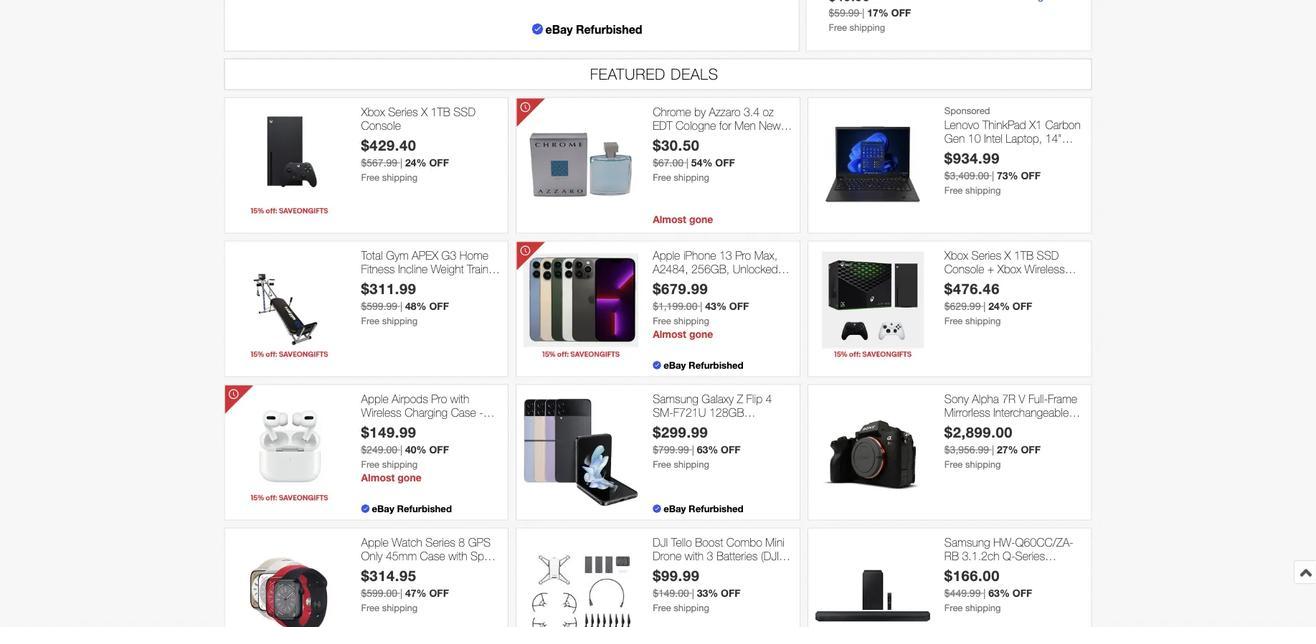 Task type: locate. For each thing, give the bounding box(es) containing it.
-
[[479, 406, 483, 419], [715, 419, 719, 433], [390, 563, 394, 577], [1034, 563, 1038, 577]]

free down $149.00 at the bottom of page
[[653, 602, 671, 613]]

$149.99
[[361, 424, 417, 441]]

xbox inside xbox series x 1tb ssd console $429.40 $567.99 | 24% off free shipping
[[361, 105, 385, 119]]

4
[[766, 392, 772, 406]]

48%
[[405, 300, 427, 312]]

free down $3,956.99 on the bottom right of the page
[[945, 459, 963, 470]]

free inside $2,899.00 $3,956.99 | 27% off free shipping
[[945, 459, 963, 470]]

1 horizontal spatial wireless
[[1025, 262, 1065, 276]]

shipping
[[850, 22, 885, 33], [382, 172, 418, 183], [674, 172, 709, 183], [966, 185, 1001, 196], [382, 315, 418, 326], [674, 315, 709, 326], [966, 315, 1001, 326], [382, 459, 418, 470], [674, 459, 709, 470], [966, 459, 1001, 470], [382, 602, 418, 613], [674, 602, 709, 613], [966, 602, 1001, 613]]

free inside $679.99 $1,199.00 | 43% off free shipping almost gone
[[653, 315, 671, 326]]

laptop,
[[1006, 132, 1042, 145]]

shipping down 17%
[[850, 22, 885, 33]]

$599.00
[[361, 587, 398, 599]]

shipping for $311.99
[[382, 315, 418, 326]]

$2,899.00 $3,956.99 | 27% off free shipping
[[945, 424, 1041, 470]]

gone inside $679.99 $1,199.00 | 43% off free shipping almost gone
[[689, 328, 713, 340]]

1 vertical spatial wireless
[[361, 406, 402, 419]]

with inside total gym apex g3 home fitness incline weight trainer with 8 resistance levels
[[361, 276, 380, 290]]

0 vertical spatial case
[[451, 406, 476, 419]]

free for $934.99
[[945, 185, 963, 196]]

off inside $166.00 $449.99 | 63% off free shipping
[[1013, 587, 1033, 599]]

samsung
[[653, 392, 699, 406], [945, 535, 990, 549]]

free for $30.50
[[653, 172, 671, 183]]

galaxy
[[702, 392, 734, 406]]

free inside $166.00 $449.99 | 63% off free shipping
[[945, 602, 963, 613]]

24%
[[405, 157, 427, 168], [989, 300, 1010, 312]]

excellent inside samsung galaxy z flip 4 sm-f721u 128gb unlocked - excellent
[[722, 419, 764, 433]]

24% down $429.40
[[405, 157, 427, 168]]

console inside the xbox series x 1tb ssd console + xbox wireless controller robot white
[[945, 262, 984, 276]]

0 vertical spatial console
[[361, 119, 401, 132]]

shipping down $1,199.00
[[674, 315, 709, 326]]

off right 17%
[[891, 7, 911, 19]]

free down $1,199.00
[[653, 315, 671, 326]]

tello
[[671, 535, 692, 549]]

pro up charging
[[431, 392, 447, 406]]

| inside $311.99 $599.99 | 48% off free shipping
[[400, 300, 403, 312]]

controller
[[945, 276, 990, 290]]

$166.00
[[945, 567, 1000, 584]]

off for $149.99
[[429, 444, 449, 455]]

| for $476.46
[[984, 300, 986, 312]]

0 horizontal spatial 1tb
[[431, 105, 450, 119]]

1 horizontal spatial 8
[[459, 535, 465, 549]]

gone up the iphone
[[689, 213, 713, 225]]

free down $67.00
[[653, 172, 671, 183]]

dji tello boost combo mini drone with 3 batteries (dji- refurbished) link
[[653, 535, 793, 577]]

shipping down $799.99 at the bottom of the page
[[674, 459, 709, 470]]

| inside $99.99 $149.00 | 33% off free shipping
[[692, 587, 694, 599]]

almost for $679.99
[[653, 328, 687, 340]]

free down $799.99 at the bottom of the page
[[653, 459, 671, 470]]

excellent for $149.99
[[361, 433, 403, 447]]

43%
[[705, 300, 727, 312]]

off right 33%
[[721, 587, 741, 599]]

| down $166.00
[[984, 587, 986, 599]]

fitness
[[361, 262, 395, 276]]

interchangeable
[[994, 406, 1069, 419]]

off down vpro®,
[[1021, 169, 1041, 181]]

$59.99
[[829, 7, 860, 19]]

thinkpad
[[983, 118, 1026, 132]]

ebay
[[546, 22, 573, 36], [664, 359, 686, 371], [372, 503, 394, 514], [664, 503, 686, 514]]

console for +
[[945, 262, 984, 276]]

1tb for $429.40
[[431, 105, 450, 119]]

with inside dji tello boost combo mini drone with 3 batteries (dji- refurbished)
[[685, 549, 704, 563]]

0 horizontal spatial samsung
[[653, 392, 699, 406]]

3.1.2ch
[[962, 549, 1000, 563]]

free inside $299.99 $799.99 | 63% off free shipping
[[653, 459, 671, 470]]

0 horizontal spatial x
[[421, 105, 428, 119]]

1 vertical spatial apple
[[361, 392, 389, 406]]

free down $449.99
[[945, 602, 963, 613]]

0 horizontal spatial xbox
[[361, 105, 385, 119]]

2 vertical spatial gone
[[398, 471, 422, 483]]

refurbished up featured
[[576, 22, 643, 36]]

with inside apple airpods pro with wireless charging case - a2083 mwp22am/a. excellent
[[450, 392, 469, 406]]

- inside samsung hw-q60cc/za- rb 3.1.2ch q-series soundbar system - certified refurbished
[[1034, 563, 1038, 577]]

free inside $311.99 $599.99 | 48% off free shipping
[[361, 315, 380, 326]]

8 left gps
[[459, 535, 465, 549]]

with up mwp22am/a.
[[450, 392, 469, 406]]

0 vertical spatial wireless
[[1025, 262, 1065, 276]]

xbox up $429.40
[[361, 105, 385, 119]]

almost down $1,199.00
[[653, 328, 687, 340]]

with down 'fitness'
[[361, 276, 380, 290]]

off inside $149.99 $249.00 | 40% off free shipping almost gone
[[429, 444, 449, 455]]

1 horizontal spatial samsung
[[945, 535, 990, 549]]

shipping inside $30.50 $67.00 | 54% off free shipping
[[674, 172, 709, 183]]

7r
[[1002, 392, 1016, 406]]

1tb inside xbox series x 1tb ssd console $429.40 $567.99 | 24% off free shipping
[[431, 105, 450, 119]]

samsung up 3.1.2ch
[[945, 535, 990, 549]]

lens
[[945, 419, 968, 433]]

10
[[968, 132, 981, 145]]

excellent down a2083
[[361, 433, 403, 447]]

excellent down '45mm'
[[397, 563, 439, 577]]

shipping inside $99.99 $149.00 | 33% off free shipping
[[674, 602, 709, 613]]

| inside $2,899.00 $3,956.99 | 27% off free shipping
[[992, 444, 994, 455]]

0 vertical spatial pro
[[735, 248, 751, 262]]

| left 17%
[[862, 7, 865, 19]]

| inside $59.99 | 17% off free shipping
[[862, 7, 865, 19]]

off down system
[[1013, 587, 1033, 599]]

apple for $149.99
[[361, 392, 389, 406]]

0 horizontal spatial wireless
[[361, 406, 402, 419]]

series down q60cc/za-
[[1016, 549, 1045, 563]]

gone down the 43%
[[689, 328, 713, 340]]

| for $679.99
[[700, 300, 703, 312]]

off inside $2,899.00 $3,956.99 | 27% off free shipping
[[1021, 444, 1041, 455]]

| left 40%
[[400, 444, 403, 455]]

| left 27% on the bottom of the page
[[992, 444, 994, 455]]

| inside $149.99 $249.00 | 40% off free shipping almost gone
[[400, 444, 403, 455]]

off down xbox series x 1tb ssd console link in the top of the page
[[429, 157, 449, 168]]

$30.50
[[653, 137, 700, 154]]

0 vertical spatial x
[[421, 105, 428, 119]]

0 vertical spatial 63%
[[697, 444, 718, 455]]

system
[[995, 563, 1031, 577]]

| left the 43%
[[700, 300, 703, 312]]

off right 40%
[[429, 444, 449, 455]]

0 horizontal spatial ssd
[[454, 105, 476, 119]]

shipping inside $149.99 $249.00 | 40% off free shipping almost gone
[[382, 459, 418, 470]]

0 horizontal spatial case
[[420, 549, 445, 563]]

8 down 'fitness'
[[383, 276, 390, 290]]

0 horizontal spatial console
[[361, 119, 401, 132]]

for
[[719, 119, 732, 132]]

soundbar
[[945, 563, 992, 577]]

54%
[[691, 157, 713, 168]]

1 vertical spatial ssd
[[1037, 248, 1059, 262]]

| inside xbox series x 1tb ssd console $429.40 $567.99 | 24% off free shipping
[[400, 157, 403, 168]]

| down $476.46
[[984, 300, 986, 312]]

ssd inside xbox series x 1tb ssd console $429.40 $567.99 | 24% off free shipping
[[454, 105, 476, 119]]

lenovo thinkpad x1 carbon gen 10 intel laptop, 14" ips, i7-1270p vpro®, 16 gb link
[[945, 118, 1084, 159]]

series right watch
[[426, 535, 455, 549]]

men
[[735, 119, 756, 132]]

console inside xbox series x 1tb ssd console $429.40 $567.99 | 24% off free shipping
[[361, 119, 401, 132]]

shipping inside $59.99 | 17% off free shipping
[[850, 22, 885, 33]]

| inside $476.46 $629.99 | 24% off free shipping
[[984, 300, 986, 312]]

1 vertical spatial samsung
[[945, 535, 990, 549]]

x inside the xbox series x 1tb ssd console + xbox wireless controller robot white
[[1005, 248, 1011, 262]]

1 vertical spatial almost
[[653, 328, 687, 340]]

free down '$59.99'
[[829, 22, 847, 33]]

shipping down the 47% at the bottom of the page
[[382, 602, 418, 613]]

0 vertical spatial 1tb
[[431, 105, 450, 119]]

free inside xbox series x 1tb ssd console $429.40 $567.99 | 24% off free shipping
[[361, 172, 380, 183]]

free down the $599.99
[[361, 315, 380, 326]]

shipping down $567.99 on the left
[[382, 172, 418, 183]]

sport
[[471, 549, 497, 563]]

0 vertical spatial gone
[[689, 213, 713, 225]]

- down '45mm'
[[390, 563, 394, 577]]

white
[[1025, 276, 1052, 290]]

shipping for $314.95
[[382, 602, 418, 613]]

1 horizontal spatial 24%
[[989, 300, 1010, 312]]

samsung for $299.99
[[653, 392, 699, 406]]

resistance
[[393, 276, 446, 290]]

ssd inside the xbox series x 1tb ssd console + xbox wireless controller robot white
[[1037, 248, 1059, 262]]

shipping inside $679.99 $1,199.00 | 43% off free shipping almost gone
[[674, 315, 709, 326]]

with inside apple watch series 8 gps only 45mm case with sport band - excellent
[[448, 549, 467, 563]]

free inside $30.50 $67.00 | 54% off free shipping
[[653, 172, 671, 183]]

free for $2,899.00
[[945, 459, 963, 470]]

0 horizontal spatial pro
[[431, 392, 447, 406]]

shipping down 40%
[[382, 459, 418, 470]]

off for $2,899.00
[[1021, 444, 1041, 455]]

$567.99
[[361, 157, 398, 168]]

free inside "$934.99 $3,409.00 | 73% off free shipping"
[[945, 185, 963, 196]]

| for $299.99
[[692, 444, 694, 455]]

| left the 47% at the bottom of the page
[[400, 587, 403, 599]]

16
[[1051, 145, 1064, 159]]

3
[[707, 549, 713, 563]]

off inside $679.99 $1,199.00 | 43% off free shipping almost gone
[[729, 300, 749, 312]]

gone
[[689, 213, 713, 225], [689, 328, 713, 340], [398, 471, 422, 483]]

almost up the iphone
[[653, 213, 687, 225]]

- down 128gb
[[715, 419, 719, 433]]

1 vertical spatial 24%
[[989, 300, 1010, 312]]

0 vertical spatial samsung
[[653, 392, 699, 406]]

free inside $314.95 $599.00 | 47% off free shipping
[[361, 602, 380, 613]]

free inside $99.99 $149.00 | 33% off free shipping
[[653, 602, 671, 613]]

apple up a2484,
[[653, 248, 680, 262]]

off inside "$934.99 $3,409.00 | 73% off free shipping"
[[1021, 169, 1041, 181]]

63% inside $299.99 $799.99 | 63% off free shipping
[[697, 444, 718, 455]]

| left "54%" in the right top of the page
[[686, 157, 689, 168]]

series inside xbox series x 1tb ssd console $429.40 $567.99 | 24% off free shipping
[[388, 105, 418, 119]]

shipping down "54%" in the right top of the page
[[674, 172, 709, 183]]

| inside "$934.99 $3,409.00 | 73% off free shipping"
[[992, 169, 994, 181]]

$299.99 $799.99 | 63% off free shipping
[[653, 424, 741, 470]]

63% down system
[[989, 587, 1010, 599]]

| inside $166.00 $449.99 | 63% off free shipping
[[984, 587, 986, 599]]

1 vertical spatial 63%
[[989, 587, 1010, 599]]

shipping inside xbox series x 1tb ssd console $429.40 $567.99 | 24% off free shipping
[[382, 172, 418, 183]]

1 horizontal spatial console
[[945, 262, 984, 276]]

series up $429.40
[[388, 105, 418, 119]]

47%
[[405, 587, 427, 599]]

apple inside apple iphone 13 pro max, a2484, 256gb, unlocked, very good condition
[[653, 248, 680, 262]]

off right the 43%
[[729, 300, 749, 312]]

off for $166.00
[[1013, 587, 1033, 599]]

0 horizontal spatial 24%
[[405, 157, 427, 168]]

1 horizontal spatial 1tb
[[1014, 248, 1034, 262]]

apple for $679.99
[[653, 248, 680, 262]]

shipping down $629.99
[[966, 315, 1001, 326]]

8
[[383, 276, 390, 290], [459, 535, 465, 549]]

1 vertical spatial 1tb
[[1014, 248, 1034, 262]]

1 horizontal spatial 63%
[[989, 587, 1010, 599]]

1 vertical spatial case
[[420, 549, 445, 563]]

$3,409.00
[[945, 169, 989, 181]]

- right charging
[[479, 406, 483, 419]]

1270p
[[979, 145, 1012, 159]]

case up mwp22am/a.
[[451, 406, 476, 419]]

128gb
[[709, 406, 744, 419]]

shipping inside $476.46 $629.99 | 24% off free shipping
[[966, 315, 1001, 326]]

| left 73% at the right top
[[992, 169, 994, 181]]

with
[[361, 276, 380, 290], [450, 392, 469, 406], [448, 549, 467, 563], [685, 549, 704, 563]]

xbox for +
[[945, 248, 969, 262]]

apple inside apple airpods pro with wireless charging case - a2083 mwp22am/a. excellent
[[361, 392, 389, 406]]

| inside $30.50 $67.00 | 54% off free shipping
[[686, 157, 689, 168]]

unlocked,
[[733, 262, 781, 276]]

new
[[759, 119, 781, 132]]

almost down $249.00
[[361, 471, 395, 483]]

| left 33%
[[692, 587, 694, 599]]

series
[[388, 105, 418, 119], [972, 248, 1002, 262], [426, 535, 455, 549], [1016, 549, 1045, 563]]

63% for $166.00
[[989, 587, 1010, 599]]

shipping inside $299.99 $799.99 | 63% off free shipping
[[674, 459, 709, 470]]

free inside $149.99 $249.00 | 40% off free shipping almost gone
[[361, 459, 380, 470]]

off inside $30.50 $67.00 | 54% off free shipping
[[715, 157, 735, 168]]

watch
[[392, 535, 422, 549]]

| inside $299.99 $799.99 | 63% off free shipping
[[692, 444, 694, 455]]

sony
[[945, 392, 969, 406]]

free down the $3,409.00 on the top right
[[945, 185, 963, 196]]

| inside $314.95 $599.00 | 47% off free shipping
[[400, 587, 403, 599]]

free down $567.99 on the left
[[361, 172, 380, 183]]

- right system
[[1034, 563, 1038, 577]]

shipping inside $314.95 $599.00 | 47% off free shipping
[[382, 602, 418, 613]]

x inside xbox series x 1tb ssd console $429.40 $567.99 | 24% off free shipping
[[421, 105, 428, 119]]

pro right 13
[[735, 248, 751, 262]]

almost inside $679.99 $1,199.00 | 43% off free shipping almost gone
[[653, 328, 687, 340]]

carbon
[[1046, 118, 1081, 132]]

1 vertical spatial gone
[[689, 328, 713, 340]]

24% down robot
[[989, 300, 1010, 312]]

excellent down 128gb
[[722, 419, 764, 433]]

ebay refurbished up featured
[[546, 22, 643, 36]]

frame
[[1048, 392, 1078, 406]]

dji
[[653, 535, 668, 549]]

| for $99.99
[[692, 587, 694, 599]]

$311.99
[[361, 280, 417, 298]]

shipping inside $2,899.00 $3,956.99 | 27% off free shipping
[[966, 459, 1001, 470]]

0 horizontal spatial 63%
[[697, 444, 718, 455]]

1 horizontal spatial x
[[1005, 248, 1011, 262]]

xbox up controller
[[945, 248, 969, 262]]

a2083
[[361, 419, 394, 433]]

63%
[[697, 444, 718, 455], [989, 587, 1010, 599]]

(international
[[1012, 419, 1071, 433]]

off inside $99.99 $149.00 | 33% off free shipping
[[721, 587, 741, 599]]

q60cc/za-
[[1016, 535, 1074, 549]]

1 horizontal spatial pro
[[735, 248, 751, 262]]

off right the 47% at the bottom of the page
[[429, 587, 449, 599]]

only
[[361, 549, 383, 563]]

free
[[829, 22, 847, 33], [361, 172, 380, 183], [653, 172, 671, 183], [945, 185, 963, 196], [361, 315, 380, 326], [653, 315, 671, 326], [945, 315, 963, 326], [361, 459, 380, 470], [653, 459, 671, 470], [945, 459, 963, 470], [361, 602, 380, 613], [653, 602, 671, 613], [945, 602, 963, 613]]

console up controller
[[945, 262, 984, 276]]

2 vertical spatial apple
[[361, 535, 389, 549]]

$679.99 $1,199.00 | 43% off free shipping almost gone
[[653, 280, 749, 340]]

1 horizontal spatial xbox
[[945, 248, 969, 262]]

refurbished down soundbar
[[945, 577, 1002, 590]]

shipping down the $3,409.00 on the top right
[[966, 185, 1001, 196]]

0 vertical spatial 24%
[[405, 157, 427, 168]]

ssd
[[454, 105, 476, 119], [1037, 248, 1059, 262]]

1 vertical spatial pro
[[431, 392, 447, 406]]

gone inside $149.99 $249.00 | 40% off free shipping almost gone
[[398, 471, 422, 483]]

xbox
[[361, 105, 385, 119], [945, 248, 969, 262], [998, 262, 1022, 276]]

off down robot
[[1013, 300, 1033, 312]]

$934.99 $3,409.00 | 73% off free shipping
[[945, 150, 1041, 196]]

1 vertical spatial 8
[[459, 535, 465, 549]]

shipping inside $311.99 $599.99 | 48% off free shipping
[[382, 315, 418, 326]]

off inside $476.46 $629.99 | 24% off free shipping
[[1013, 300, 1033, 312]]

0 vertical spatial ssd
[[454, 105, 476, 119]]

shipping down 48%
[[382, 315, 418, 326]]

azzaro
[[709, 105, 741, 119]]

63% inside $166.00 $449.99 | 63% off free shipping
[[989, 587, 1010, 599]]

0 vertical spatial 8
[[383, 276, 390, 290]]

a2484,
[[653, 262, 688, 276]]

wireless up 'white'
[[1025, 262, 1065, 276]]

shipping for $2,899.00
[[966, 459, 1001, 470]]

| for $30.50
[[686, 157, 689, 168]]

wireless up a2083
[[361, 406, 402, 419]]

1 vertical spatial console
[[945, 262, 984, 276]]

ssd for $429.40
[[454, 105, 476, 119]]

excellent for $299.99
[[722, 419, 764, 433]]

off
[[891, 7, 911, 19], [429, 157, 449, 168], [715, 157, 735, 168], [1021, 169, 1041, 181], [429, 300, 449, 312], [729, 300, 749, 312], [1013, 300, 1033, 312], [429, 444, 449, 455], [721, 444, 741, 455], [1021, 444, 1041, 455], [429, 587, 449, 599], [721, 587, 741, 599], [1013, 587, 1033, 599]]

| for $934.99
[[992, 169, 994, 181]]

free for $299.99
[[653, 459, 671, 470]]

apple up only
[[361, 535, 389, 549]]

off for $299.99
[[721, 444, 741, 455]]

camera
[[971, 419, 1008, 433]]

off for $476.46
[[1013, 300, 1033, 312]]

| down $299.99
[[692, 444, 694, 455]]

free down $599.00
[[361, 602, 380, 613]]

console up $429.40
[[361, 119, 401, 132]]

1 vertical spatial x
[[1005, 248, 1011, 262]]

| down $429.40
[[400, 157, 403, 168]]

off inside $314.95 $599.00 | 47% off free shipping
[[429, 587, 449, 599]]

sponsored lenovo thinkpad x1 carbon gen 10 intel laptop, 14" ips, i7-1270p vpro®, 16 gb
[[945, 105, 1083, 159]]

xbox up robot
[[998, 262, 1022, 276]]

free down $249.00
[[361, 459, 380, 470]]

| left 48%
[[400, 300, 403, 312]]

refurbished
[[576, 22, 643, 36], [689, 359, 744, 371], [397, 503, 452, 514], [689, 503, 744, 514], [945, 577, 1002, 590]]

$3,956.99
[[945, 444, 989, 455]]

mwp22am/a.
[[397, 419, 466, 433]]

free for $166.00
[[945, 602, 963, 613]]

1 horizontal spatial case
[[451, 406, 476, 419]]

gone for $679.99
[[689, 328, 713, 340]]

samsung inside samsung galaxy z flip 4 sm-f721u 128gb unlocked - excellent
[[653, 392, 699, 406]]

| inside $679.99 $1,199.00 | 43% off free shipping almost gone
[[700, 300, 703, 312]]

off right 27% on the bottom of the page
[[1021, 444, 1041, 455]]

1tb inside the xbox series x 1tb ssd console + xbox wireless controller robot white
[[1014, 248, 1034, 262]]

total
[[361, 248, 383, 262]]

off inside $311.99 $599.99 | 48% off free shipping
[[429, 300, 449, 312]]

off right "54%" in the right top of the page
[[715, 157, 735, 168]]

free down $629.99
[[945, 315, 963, 326]]

with left sport
[[448, 549, 467, 563]]

series up +
[[972, 248, 1002, 262]]

robot
[[993, 276, 1022, 290]]

| for $149.99
[[400, 444, 403, 455]]

x for +
[[1005, 248, 1011, 262]]

samsung up sm-
[[653, 392, 699, 406]]

shipping inside $166.00 $449.99 | 63% off free shipping
[[966, 602, 1001, 613]]

$599.99
[[361, 300, 398, 312]]

0 horizontal spatial 8
[[383, 276, 390, 290]]

almost inside $149.99 $249.00 | 40% off free shipping almost gone
[[361, 471, 395, 483]]

1 horizontal spatial ssd
[[1037, 248, 1059, 262]]

free inside $476.46 $629.99 | 24% off free shipping
[[945, 315, 963, 326]]

0 vertical spatial apple
[[653, 248, 680, 262]]

gone down 40%
[[398, 471, 422, 483]]

- inside apple airpods pro with wireless charging case - a2083 mwp22am/a. excellent
[[479, 406, 483, 419]]

$314.95 $599.00 | 47% off free shipping
[[361, 567, 449, 613]]

off down 128gb
[[721, 444, 741, 455]]

with up refurbished)
[[685, 549, 704, 563]]

samsung inside samsung hw-q60cc/za- rb 3.1.2ch q-series soundbar system - certified refurbished
[[945, 535, 990, 549]]

free for $314.95
[[361, 602, 380, 613]]

2 vertical spatial almost
[[361, 471, 395, 483]]

cologne
[[676, 119, 716, 132]]

shipping inside "$934.99 $3,409.00 | 73% off free shipping"
[[966, 185, 1001, 196]]

wireless inside apple airpods pro with wireless charging case - a2083 mwp22am/a. excellent
[[361, 406, 402, 419]]

shipping down $3,956.99 on the bottom right of the page
[[966, 459, 1001, 470]]

off right 48%
[[429, 300, 449, 312]]

excellent inside apple airpods pro with wireless charging case - a2083 mwp22am/a. excellent
[[361, 433, 403, 447]]

shipping for $934.99
[[966, 185, 1001, 196]]

intel
[[984, 132, 1003, 145]]

pro inside apple iphone 13 pro max, a2484, 256gb, unlocked, very good condition
[[735, 248, 751, 262]]

8 inside total gym apex g3 home fitness incline weight trainer with 8 resistance levels
[[383, 276, 390, 290]]

shipping down $449.99
[[966, 602, 1001, 613]]

off inside $299.99 $799.99 | 63% off free shipping
[[721, 444, 741, 455]]

series inside the xbox series x 1tb ssd console + xbox wireless controller robot white
[[972, 248, 1002, 262]]

box
[[653, 133, 671, 146]]



Task type: describe. For each thing, give the bounding box(es) containing it.
oz
[[763, 105, 774, 119]]

shipping for $30.50
[[674, 172, 709, 183]]

| for $2,899.00
[[992, 444, 994, 455]]

24% inside xbox series x 1tb ssd console $429.40 $567.99 | 24% off free shipping
[[405, 157, 427, 168]]

apple watch series 8 gps only 45mm case with sport band - excellent link
[[361, 535, 501, 577]]

certified
[[1041, 563, 1080, 577]]

incline
[[398, 262, 428, 276]]

off for $99.99
[[721, 587, 741, 599]]

63% for $299.99
[[697, 444, 718, 455]]

2 horizontal spatial xbox
[[998, 262, 1022, 276]]

alpha
[[972, 392, 999, 406]]

- inside apple watch series 8 gps only 45mm case with sport band - excellent
[[390, 563, 394, 577]]

24% inside $476.46 $629.99 | 24% off free shipping
[[989, 300, 1010, 312]]

refurbished)
[[653, 563, 728, 577]]

max,
[[754, 248, 778, 262]]

mirrorless
[[945, 406, 990, 419]]

i7-
[[967, 145, 979, 159]]

gps
[[468, 535, 491, 549]]

0 vertical spatial almost
[[653, 213, 687, 225]]

$249.00
[[361, 444, 398, 455]]

q-
[[1003, 549, 1016, 563]]

$429.40
[[361, 137, 417, 154]]

samsung galaxy z flip 4 sm-f721u 128gb unlocked - excellent link
[[653, 392, 793, 433]]

$99.99
[[653, 567, 700, 584]]

full-
[[1029, 392, 1048, 406]]

free for $476.46
[[945, 315, 963, 326]]

series inside apple watch series 8 gps only 45mm case with sport band - excellent
[[426, 535, 455, 549]]

free for $99.99
[[653, 602, 671, 613]]

$149.99 $249.00 | 40% off free shipping almost gone
[[361, 424, 449, 483]]

lenovo
[[945, 118, 980, 132]]

off inside xbox series x 1tb ssd console $429.40 $567.99 | 24% off free shipping
[[429, 157, 449, 168]]

ips,
[[945, 145, 964, 159]]

shipping for $299.99
[[674, 459, 709, 470]]

band
[[361, 563, 387, 577]]

ebay refurbished up galaxy
[[664, 359, 744, 371]]

case inside apple airpods pro with wireless charging case - a2083 mwp22am/a. excellent
[[451, 406, 476, 419]]

rb
[[945, 549, 959, 563]]

almost for $149.99
[[361, 471, 395, 483]]

mini
[[766, 535, 785, 549]]

refurbished inside samsung hw-q60cc/za- rb 3.1.2ch q-series soundbar system - certified refurbished
[[945, 577, 1002, 590]]

free inside $59.99 | 17% off free shipping
[[829, 22, 847, 33]]

x for $429.40
[[421, 105, 428, 119]]

very
[[653, 276, 673, 290]]

$476.46 $629.99 | 24% off free shipping
[[945, 280, 1033, 326]]

40%
[[405, 444, 427, 455]]

shipping for $99.99
[[674, 602, 709, 613]]

pro inside apple airpods pro with wireless charging case - a2083 mwp22am/a. excellent
[[431, 392, 447, 406]]

off inside $59.99 | 17% off free shipping
[[891, 7, 911, 19]]

xbox for $429.40
[[361, 105, 385, 119]]

shipping for $166.00
[[966, 602, 1001, 613]]

combo
[[727, 535, 762, 549]]

| for $314.95
[[400, 587, 403, 599]]

off for $679.99
[[729, 300, 749, 312]]

33%
[[697, 587, 718, 599]]

off for $314.95
[[429, 587, 449, 599]]

apple iphone 13 pro max, a2484, 256gb, unlocked, very good condition
[[653, 248, 781, 290]]

sponsored
[[945, 105, 990, 116]]

apple inside apple watch series 8 gps only 45mm case with sport band - excellent
[[361, 535, 389, 549]]

xbox series x 1tb ssd console link
[[361, 105, 501, 133]]

$59.99 | 17% off free shipping
[[829, 7, 911, 33]]

$149.00
[[653, 587, 689, 599]]

free for $149.99
[[361, 459, 380, 470]]

shipping for $476.46
[[966, 315, 1001, 326]]

by
[[694, 105, 706, 119]]

excellent inside apple watch series 8 gps only 45mm case with sport band - excellent
[[397, 563, 439, 577]]

sony alpha 7r v full-frame mirrorless interchangeable lens camera (international
[[945, 392, 1078, 433]]

flip
[[747, 392, 763, 406]]

shipping for $149.99
[[382, 459, 418, 470]]

wireless inside the xbox series x 1tb ssd console + xbox wireless controller robot white
[[1025, 262, 1065, 276]]

series inside samsung hw-q60cc/za- rb 3.1.2ch q-series soundbar system - certified refurbished
[[1016, 549, 1045, 563]]

off for $934.99
[[1021, 169, 1041, 181]]

samsung for $166.00
[[945, 535, 990, 549]]

gone for $149.99
[[398, 471, 422, 483]]

gb
[[1067, 145, 1083, 159]]

hw-
[[994, 535, 1016, 549]]

vpro®,
[[1015, 145, 1048, 159]]

gym
[[386, 248, 409, 262]]

ebay refurbished up boost
[[664, 503, 744, 514]]

samsung galaxy z flip 4 sm-f721u 128gb unlocked - excellent
[[653, 392, 772, 433]]

refurbished up watch
[[397, 503, 452, 514]]

g3
[[442, 248, 456, 262]]

ebay refurbished up watch
[[372, 503, 452, 514]]

home
[[460, 248, 489, 262]]

free for $311.99
[[361, 315, 380, 326]]

sony alpha 7r v full-frame mirrorless interchangeable lens camera (international link
[[945, 392, 1084, 433]]

| for $166.00
[[984, 587, 986, 599]]

trainer
[[467, 262, 498, 276]]

gen
[[945, 132, 965, 145]]

$449.99
[[945, 587, 981, 599]]

$30.50 $67.00 | 54% off free shipping
[[653, 137, 735, 183]]

console for $429.40
[[361, 119, 401, 132]]

8 inside apple watch series 8 gps only 45mm case with sport band - excellent
[[459, 535, 465, 549]]

$1,199.00
[[653, 300, 698, 312]]

256gb,
[[692, 262, 730, 276]]

total gym apex g3 home fitness incline weight trainer with 8 resistance levels link
[[361, 248, 501, 290]]

+
[[988, 262, 995, 276]]

dji tello boost combo mini drone with 3 batteries (dji- refurbished)
[[653, 535, 785, 577]]

off for $311.99
[[429, 300, 449, 312]]

shipping for $679.99
[[674, 315, 709, 326]]

$314.95
[[361, 567, 417, 584]]

ssd for +
[[1037, 248, 1059, 262]]

3.4
[[744, 105, 760, 119]]

- inside samsung galaxy z flip 4 sm-f721u 128gb unlocked - excellent
[[715, 419, 719, 433]]

weight
[[431, 262, 464, 276]]

sm-
[[653, 406, 674, 419]]

off for $30.50
[[715, 157, 735, 168]]

$99.99 $149.00 | 33% off free shipping
[[653, 567, 741, 613]]

refurbished up galaxy
[[689, 359, 744, 371]]

17%
[[867, 7, 889, 19]]

apple watch series 8 gps only 45mm case with sport band - excellent
[[361, 535, 497, 577]]

1tb for +
[[1014, 248, 1034, 262]]

total gym apex g3 home fitness incline weight trainer with 8 resistance levels
[[361, 248, 498, 290]]

v
[[1019, 392, 1026, 406]]

apex
[[412, 248, 438, 262]]

edt
[[653, 119, 673, 132]]

case inside apple watch series 8 gps only 45mm case with sport band - excellent
[[420, 549, 445, 563]]

samsung hw-q60cc/za- rb 3.1.2ch q-series soundbar system - certified refurbished
[[945, 535, 1080, 590]]

free for $679.99
[[653, 315, 671, 326]]

| for $311.99
[[400, 300, 403, 312]]

samsung hw-q60cc/za- rb 3.1.2ch q-series soundbar system - certified refurbished link
[[945, 535, 1084, 590]]

refurbished up boost
[[689, 503, 744, 514]]

chrome by azzaro 3.4 oz edt cologne for men new in box
[[653, 105, 792, 146]]

14"
[[1046, 132, 1062, 145]]



Task type: vqa. For each thing, say whether or not it's contained in the screenshot.
gone inside the $149.99 $249.00 | 40% OFF FREE SHIPPING ALMOST GONE
yes



